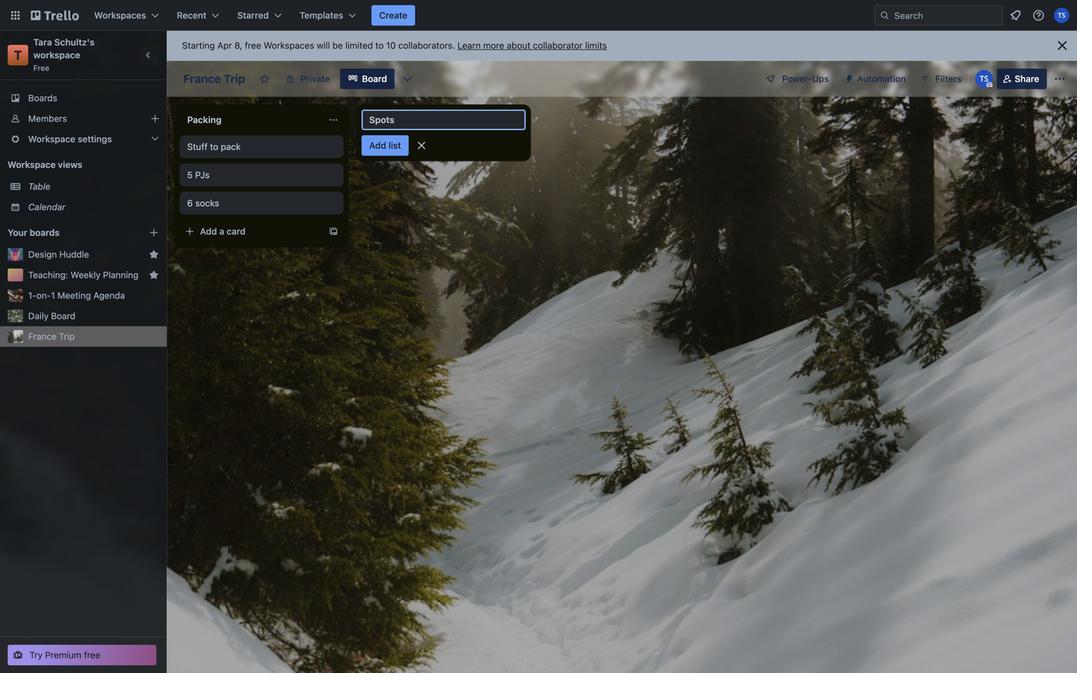 Task type: describe. For each thing, give the bounding box(es) containing it.
on-
[[36, 290, 51, 301]]

recent button
[[169, 5, 227, 26]]

0 vertical spatial board
[[362, 73, 387, 84]]

0 horizontal spatial france trip
[[28, 331, 75, 342]]

1-on-1 meeting agenda
[[28, 290, 125, 301]]

your
[[8, 227, 27, 238]]

private button
[[277, 69, 338, 89]]

trip inside board name text box
[[224, 72, 245, 86]]

workspace
[[33, 50, 80, 60]]

board link
[[340, 69, 395, 89]]

stuff to pack link
[[187, 140, 336, 153]]

5 pjs link
[[187, 169, 336, 181]]

t
[[14, 47, 22, 63]]

boards link
[[0, 88, 167, 108]]

limited
[[345, 40, 373, 51]]

private
[[300, 73, 330, 84]]

search image
[[880, 10, 890, 21]]

create from template… image
[[328, 226, 339, 237]]

calendar
[[28, 202, 65, 212]]

teaching: weekly planning button
[[28, 269, 144, 281]]

design huddle
[[28, 249, 89, 260]]

t link
[[8, 45, 28, 65]]

filters button
[[916, 69, 966, 89]]

trip inside france trip link
[[59, 331, 75, 342]]

france trip link
[[28, 330, 159, 343]]

filters
[[936, 73, 962, 84]]

settings
[[78, 134, 112, 144]]

your boards with 5 items element
[[8, 225, 130, 240]]

to inside stuff to pack link
[[210, 141, 218, 152]]

6 socks link
[[187, 197, 336, 210]]

create
[[379, 10, 407, 21]]

6
[[187, 198, 193, 208]]

this member is an admin of this board. image
[[987, 82, 992, 88]]

stuff
[[187, 141, 208, 152]]

customize views image
[[401, 72, 414, 85]]

Search field
[[890, 6, 1002, 25]]

your boards
[[8, 227, 60, 238]]

workspace views
[[8, 159, 82, 170]]

workspace for workspace views
[[8, 159, 56, 170]]

workspaces inside popup button
[[94, 10, 146, 21]]

6 socks
[[187, 198, 219, 208]]

about
[[507, 40, 531, 51]]

pjs
[[195, 170, 210, 180]]

1
[[51, 290, 55, 301]]

stuff to pack
[[187, 141, 241, 152]]

france trip inside board name text box
[[183, 72, 245, 86]]

packing
[[187, 114, 222, 125]]

automation button
[[839, 69, 914, 89]]

views
[[58, 159, 82, 170]]

workspace navigation collapse icon image
[[140, 46, 158, 64]]

back to home image
[[31, 5, 79, 26]]

collaborator
[[533, 40, 583, 51]]

daily board link
[[28, 310, 159, 323]]

star or unstar board image
[[259, 74, 270, 84]]

learn
[[458, 40, 481, 51]]

schultz's
[[54, 37, 95, 47]]

add list button
[[362, 135, 409, 156]]

design huddle button
[[28, 248, 144, 261]]

table
[[28, 181, 50, 192]]

boards
[[28, 93, 57, 103]]

weekly
[[71, 270, 101, 280]]

ups
[[812, 73, 829, 84]]

boards
[[30, 227, 60, 238]]

workspace settings
[[28, 134, 112, 144]]

0 notifications image
[[1008, 8, 1023, 23]]

automation
[[857, 73, 906, 84]]

5
[[187, 170, 193, 180]]

1 vertical spatial france
[[28, 331, 57, 342]]

1 horizontal spatial free
[[245, 40, 261, 51]]

10
[[386, 40, 396, 51]]

calendar link
[[28, 201, 159, 214]]



Task type: vqa. For each thing, say whether or not it's contained in the screenshot.
the rightmost sm icon
no



Task type: locate. For each thing, give the bounding box(es) containing it.
teaching:
[[28, 270, 68, 280]]

Board name text field
[[177, 69, 252, 89]]

Enter list title… text field
[[362, 110, 526, 130]]

daily
[[28, 311, 49, 321]]

workspace settings button
[[0, 129, 167, 149]]

workspace for workspace settings
[[28, 134, 75, 144]]

1 vertical spatial workspace
[[8, 159, 56, 170]]

starred icon image right planning
[[149, 270, 159, 280]]

socks
[[195, 198, 219, 208]]

1 horizontal spatial france
[[183, 72, 221, 86]]

add left list
[[369, 140, 386, 151]]

add a card button
[[180, 221, 321, 242]]

france trip
[[183, 72, 245, 86], [28, 331, 75, 342]]

1 horizontal spatial add
[[369, 140, 386, 151]]

planning
[[103, 270, 138, 280]]

try premium free button
[[8, 645, 156, 666]]

share button
[[997, 69, 1047, 89]]

agenda
[[93, 290, 125, 301]]

france trip down daily board
[[28, 331, 75, 342]]

free
[[33, 63, 49, 72]]

0 vertical spatial france
[[183, 72, 221, 86]]

workspaces left will
[[264, 40, 314, 51]]

0 vertical spatial workspaces
[[94, 10, 146, 21]]

sm image
[[839, 69, 857, 87]]

8,
[[234, 40, 242, 51]]

design
[[28, 249, 57, 260]]

trip left star or unstar board image
[[224, 72, 245, 86]]

france inside board name text box
[[183, 72, 221, 86]]

tara schultz (taraschultz7) image
[[1054, 8, 1070, 23]]

board left "customize views" image
[[362, 73, 387, 84]]

starred icon image down add board icon
[[149, 249, 159, 260]]

show menu image
[[1054, 72, 1066, 85]]

try premium free
[[29, 650, 100, 660]]

workspace inside popup button
[[28, 134, 75, 144]]

limits
[[585, 40, 607, 51]]

starting
[[182, 40, 215, 51]]

starred button
[[230, 5, 289, 26]]

huddle
[[59, 249, 89, 260]]

tara
[[33, 37, 52, 47]]

5 pjs
[[187, 170, 210, 180]]

1 starred icon image from the top
[[149, 249, 159, 260]]

workspace up table
[[8, 159, 56, 170]]

1 vertical spatial starred icon image
[[149, 270, 159, 280]]

create button
[[372, 5, 415, 26]]

add board image
[[149, 228, 159, 238]]

0 horizontal spatial france
[[28, 331, 57, 342]]

be
[[333, 40, 343, 51]]

primary element
[[0, 0, 1077, 31]]

cancel list editing image
[[415, 139, 428, 152]]

1 horizontal spatial trip
[[224, 72, 245, 86]]

0 horizontal spatial workspaces
[[94, 10, 146, 21]]

power-
[[782, 73, 812, 84]]

0 horizontal spatial board
[[51, 311, 75, 321]]

0 vertical spatial france trip
[[183, 72, 245, 86]]

1 horizontal spatial to
[[375, 40, 384, 51]]

pack
[[221, 141, 241, 152]]

starred icon image for teaching: weekly planning
[[149, 270, 159, 280]]

collaborators.
[[398, 40, 455, 51]]

0 vertical spatial workspace
[[28, 134, 75, 144]]

1 vertical spatial board
[[51, 311, 75, 321]]

0 vertical spatial to
[[375, 40, 384, 51]]

members link
[[0, 108, 167, 129]]

0 horizontal spatial trip
[[59, 331, 75, 342]]

tara schultz's workspace link
[[33, 37, 97, 60]]

starred icon image for design huddle
[[149, 249, 159, 260]]

starred icon image
[[149, 249, 159, 260], [149, 270, 159, 280]]

free right premium
[[84, 650, 100, 660]]

1 horizontal spatial workspaces
[[264, 40, 314, 51]]

to left pack
[[210, 141, 218, 152]]

1-on-1 meeting agenda link
[[28, 289, 159, 302]]

power-ups button
[[757, 69, 837, 89]]

meeting
[[57, 290, 91, 301]]

starred
[[237, 10, 269, 21]]

add for add list
[[369, 140, 386, 151]]

power-ups
[[782, 73, 829, 84]]

more
[[483, 40, 504, 51]]

0 horizontal spatial add
[[200, 226, 217, 237]]

list
[[389, 140, 401, 151]]

add list
[[369, 140, 401, 151]]

add left a
[[200, 226, 217, 237]]

add a card
[[200, 226, 246, 237]]

0 horizontal spatial free
[[84, 650, 100, 660]]

0 vertical spatial free
[[245, 40, 261, 51]]

will
[[317, 40, 330, 51]]

free inside button
[[84, 650, 100, 660]]

1 vertical spatial workspaces
[[264, 40, 314, 51]]

daily board
[[28, 311, 75, 321]]

france down "daily"
[[28, 331, 57, 342]]

workspaces up workspace navigation collapse icon at the top of page
[[94, 10, 146, 21]]

recent
[[177, 10, 206, 21]]

templates button
[[292, 5, 364, 26]]

teaching: weekly planning
[[28, 270, 138, 280]]

1 vertical spatial to
[[210, 141, 218, 152]]

add for add a card
[[200, 226, 217, 237]]

workspace down members
[[28, 134, 75, 144]]

free right 8,
[[245, 40, 261, 51]]

workspaces
[[94, 10, 146, 21], [264, 40, 314, 51]]

share
[[1015, 73, 1039, 84]]

board
[[362, 73, 387, 84], [51, 311, 75, 321]]

1 vertical spatial free
[[84, 650, 100, 660]]

tara schultz's workspace free
[[33, 37, 97, 72]]

to left 10
[[375, 40, 384, 51]]

templates
[[300, 10, 343, 21]]

workspaces button
[[87, 5, 167, 26]]

a
[[219, 226, 224, 237]]

open information menu image
[[1032, 9, 1045, 22]]

card
[[227, 226, 246, 237]]

add
[[369, 140, 386, 151], [200, 226, 217, 237]]

0 horizontal spatial to
[[210, 141, 218, 152]]

0 vertical spatial starred icon image
[[149, 249, 159, 260]]

0 vertical spatial trip
[[224, 72, 245, 86]]

Packing text field
[[180, 110, 323, 130]]

1 vertical spatial trip
[[59, 331, 75, 342]]

1 vertical spatial add
[[200, 226, 217, 237]]

2 starred icon image from the top
[[149, 270, 159, 280]]

france down starting
[[183, 72, 221, 86]]

trip down daily board
[[59, 331, 75, 342]]

starting apr 8, free workspaces will be limited to 10 collaborators. learn more about collaborator limits
[[182, 40, 607, 51]]

premium
[[45, 650, 82, 660]]

members
[[28, 113, 67, 124]]

table link
[[28, 180, 159, 193]]

france
[[183, 72, 221, 86], [28, 331, 57, 342]]

1-
[[28, 290, 36, 301]]

0 vertical spatial add
[[369, 140, 386, 151]]

1 horizontal spatial france trip
[[183, 72, 245, 86]]

free
[[245, 40, 261, 51], [84, 650, 100, 660]]

1 horizontal spatial board
[[362, 73, 387, 84]]

tara schultz (taraschultz7) image
[[975, 70, 993, 88]]

1 vertical spatial france trip
[[28, 331, 75, 342]]

apr
[[217, 40, 232, 51]]

board down 1
[[51, 311, 75, 321]]

france trip down apr at the top
[[183, 72, 245, 86]]

learn more about collaborator limits link
[[458, 40, 607, 51]]

try
[[29, 650, 43, 660]]



